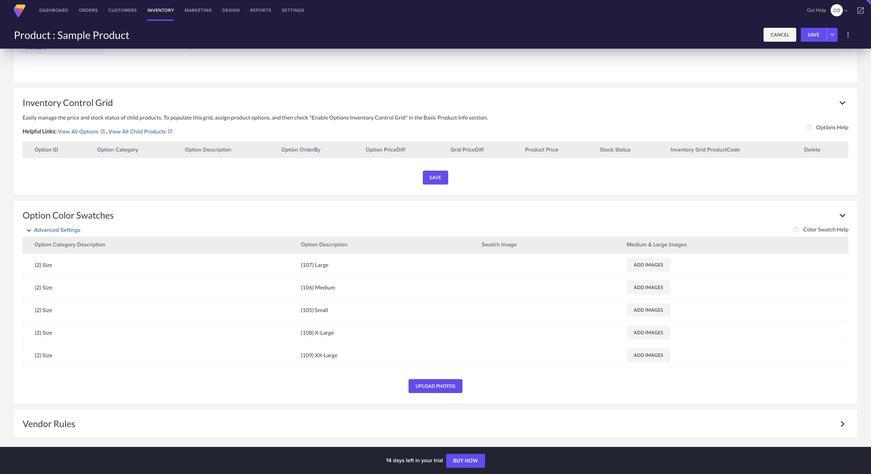Task type: describe. For each thing, give the bounding box(es) containing it.
add for (108) x-large
[[634, 330, 645, 336]]

products
[[144, 128, 166, 136]]

images for (107) large
[[646, 262, 664, 268]]

0 vertical spatial option description
[[185, 146, 232, 154]]

large for (109) xx-large
[[324, 352, 338, 359]]

buy
[[454, 458, 464, 464]]

stock for stock
[[26, 28, 40, 36]]

help_outline inside product id help_outline 37510
[[187, 43, 194, 50]]

help_outline inside add to po now help_outline
[[187, 2, 194, 9]]

add images link for (107) large
[[627, 258, 671, 272]]

status
[[616, 146, 631, 154]]

inventory grid productcode
[[671, 146, 740, 154]]

days
[[393, 457, 405, 465]]

price
[[546, 146, 559, 154]]

(108) x-large
[[301, 329, 334, 336]]

section.
[[469, 114, 488, 121]]

more_vert
[[844, 31, 853, 39]]

add images for (106) medium
[[634, 285, 664, 290]]

0 horizontal spatial description
[[77, 241, 105, 249]]

option pricediff
[[366, 146, 405, 154]]

0 horizontal spatial control
[[63, 97, 94, 108]]

photos
[[436, 384, 456, 389]]

child
[[127, 114, 138, 121]]

(2) size for (106) medium
[[35, 284, 52, 291]]

get help
[[808, 7, 827, 13]]

view all child products link
[[109, 128, 173, 136]]

child
[[130, 128, 143, 136]]

now inside buy now link
[[465, 458, 478, 464]]

add to po now help_outline
[[146, 2, 194, 9]]

(109) xx-large
[[301, 352, 338, 359]]

levels
[[44, 12, 60, 20]]

trial
[[434, 457, 443, 465]]

of
[[121, 114, 126, 121]]

add images for (109) xx-large
[[634, 353, 664, 358]]

product for product : sample product
[[14, 29, 51, 41]]

populate
[[170, 114, 192, 121]]

id for option
[[53, 146, 58, 154]]

1 horizontal spatial in
[[416, 457, 420, 465]]

orderby
[[300, 146, 321, 154]]

helpful links: view all options
[[23, 128, 99, 136]]

 link
[[851, 0, 872, 21]]

expand_more for swatches
[[837, 210, 849, 221]]

1 horizontal spatial grid
[[451, 146, 461, 154]]

(109) xx-
[[301, 352, 324, 359]]

product
[[231, 114, 250, 121]]

1 vertical spatial save link
[[423, 171, 449, 185]]

0 horizontal spatial swatch
[[482, 241, 500, 249]]

status
[[105, 114, 120, 121]]

check
[[294, 114, 308, 121]]


[[857, 6, 865, 15]]

0 horizontal spatial grid
[[95, 97, 113, 108]]

pricing levels
[[26, 12, 60, 20]]

swatches
[[76, 210, 114, 221]]

0 horizontal spatial options
[[79, 128, 99, 136]]

delete
[[805, 146, 821, 154]]

0 horizontal spatial settings
[[60, 226, 80, 234]]

price
[[67, 114, 79, 121]]

(108) x-
[[301, 329, 320, 336]]

products.
[[140, 114, 162, 121]]

add for (106) medium
[[634, 285, 645, 290]]

stock link
[[26, 26, 101, 38]]

advanced settings link
[[34, 226, 80, 234]]

:
[[53, 29, 55, 41]]

orders
[[79, 7, 98, 14]]

3 expand_more from the top
[[837, 418, 849, 430]]

images for (109) xx-large
[[646, 353, 664, 358]]

0 vertical spatial save
[[808, 32, 820, 38]]

get
[[808, 7, 816, 13]]

1 horizontal spatial option description
[[301, 241, 348, 249]]

manage
[[38, 114, 57, 121]]

option category
[[97, 146, 138, 154]]

2 the from the left
[[415, 114, 423, 121]]

help inside help_outline options help
[[837, 124, 849, 131]]

vendor
[[23, 418, 52, 430]]

images for (105) small
[[646, 307, 664, 313]]

vendors link
[[26, 42, 101, 54]]

1 view from the left
[[58, 128, 70, 136]]

image
[[502, 241, 517, 249]]

swatch image
[[482, 241, 517, 249]]

0 vertical spatial settings
[[282, 7, 304, 14]]

upload photos
[[416, 384, 456, 389]]

reports
[[250, 7, 271, 14]]

help_outline color swatch help
[[793, 226, 849, 233]]

(105) small
[[301, 307, 328, 313]]

left
[[406, 457, 414, 465]]

view all options link
[[58, 128, 105, 136]]

add images for (107) large
[[634, 262, 664, 268]]

stock for stock status
[[600, 146, 614, 154]]

helpful
[[23, 128, 41, 135]]

advanced settings
[[34, 226, 80, 234]]

option id
[[34, 146, 58, 154]]

, view all child products
[[106, 128, 166, 136]]

pricing levels link
[[26, 10, 101, 22]]

add images link for (106) medium
[[627, 281, 671, 295]]

easily manage the price and stock status of child products. to populate this grid, assign product options, and then check "enable options inventory control grid" in the basic product info section.
[[23, 114, 488, 121]]

upload
[[416, 384, 435, 389]]

grid pricediff
[[451, 146, 484, 154]]

add for (107) large
[[634, 262, 645, 268]]

then
[[282, 114, 293, 121]]

design
[[222, 7, 240, 14]]

stock status
[[600, 146, 631, 154]]

vendor rules
[[23, 418, 75, 430]]

help inside the help_outline color swatch help
[[837, 226, 849, 233]]

(106) medium
[[301, 284, 335, 291]]

,
[[106, 128, 108, 135]]

option orderby
[[281, 146, 321, 154]]

advanced
[[34, 226, 59, 234]]

(2) size for (108) x-large
[[35, 329, 52, 336]]

to inside add to po now help_outline
[[157, 2, 163, 9]]

vendors
[[26, 44, 47, 52]]

(107) large
[[301, 261, 329, 268]]

options,
[[251, 114, 271, 121]]

stock
[[91, 114, 104, 121]]

last po qty help_outline
[[155, 16, 194, 23]]

14
[[386, 457, 392, 465]]

product for product id help_outline 37510
[[158, 43, 178, 49]]

color for swatches
[[52, 210, 75, 221]]



Task type: vqa. For each thing, say whether or not it's contained in the screenshot.
Shipping LINK
no



Task type: locate. For each thing, give the bounding box(es) containing it.
1 horizontal spatial and
[[272, 114, 281, 121]]

0 vertical spatial save link
[[801, 28, 827, 42]]

product left price
[[525, 146, 545, 154]]

0 vertical spatial expand_more
[[837, 97, 849, 109]]

help
[[816, 7, 827, 13], [837, 124, 849, 131], [837, 226, 849, 233]]

options inside help_outline options help
[[817, 124, 836, 131]]

product id help_outline 37510
[[158, 43, 213, 50]]

0 vertical spatial control
[[63, 97, 94, 108]]

control
[[63, 97, 94, 108], [375, 114, 394, 121]]

0 horizontal spatial stock
[[26, 28, 40, 36]]

grid"
[[395, 114, 408, 121]]

0 horizontal spatial and
[[81, 114, 90, 121]]

id for product
[[179, 43, 185, 49]]

and left then
[[272, 114, 281, 121]]

option description up (107) large
[[301, 241, 348, 249]]

2 pricediff from the left
[[463, 146, 484, 154]]

add images link for (108) x-large
[[627, 326, 671, 340]]

1 vertical spatial in
[[416, 457, 420, 465]]

options
[[329, 114, 349, 121], [817, 124, 836, 131], [79, 128, 99, 136]]

and right price on the left top of the page
[[81, 114, 90, 121]]

option description down grid,
[[185, 146, 232, 154]]

and
[[81, 114, 90, 121], [272, 114, 281, 121]]

0 vertical spatial id
[[179, 43, 185, 49]]

po inside add to po now help_outline
[[164, 2, 172, 9]]

3 add images from the top
[[634, 307, 664, 313]]

assign
[[215, 114, 230, 121]]

0 vertical spatial large
[[654, 241, 668, 249]]

0 horizontal spatial pricediff
[[384, 146, 405, 154]]

1 vertical spatial now
[[465, 458, 478, 464]]

add inside add to po now help_outline
[[146, 2, 156, 9]]

1 horizontal spatial save
[[808, 32, 820, 38]]

0 horizontal spatial now
[[173, 2, 185, 9]]

large for (108) x-large
[[320, 329, 334, 336]]

images for (106) medium
[[646, 285, 664, 290]]

sample
[[57, 29, 91, 41]]

description down swatches
[[77, 241, 105, 249]]

0 vertical spatial now
[[173, 2, 185, 9]]

description up (107) large
[[319, 241, 348, 249]]

po inside last po qty help_outline
[[167, 16, 174, 22]]

4 add images link from the top
[[627, 326, 671, 340]]

control left grid"
[[375, 114, 394, 121]]

3 (2) size from the top
[[35, 307, 52, 313]]

5 add images link from the top
[[627, 348, 671, 362]]

medium & large images
[[627, 241, 687, 249]]

1 horizontal spatial now
[[465, 458, 478, 464]]

1 horizontal spatial color
[[804, 226, 817, 233]]

5 add images from the top
[[634, 353, 664, 358]]

settings up 'option category description'
[[60, 226, 80, 234]]

2 (2) size from the top
[[35, 284, 52, 291]]

1 pricediff from the left
[[384, 146, 405, 154]]

1 vertical spatial category
[[53, 241, 76, 249]]

1 vertical spatial color
[[804, 226, 817, 233]]

1 horizontal spatial stock
[[600, 146, 614, 154]]

large down (108) x-large
[[324, 352, 338, 359]]

grid up stock
[[95, 97, 113, 108]]

1 vertical spatial po
[[167, 16, 174, 22]]

add images for (108) x-large
[[634, 330, 664, 336]]

swatch
[[818, 226, 836, 233], [482, 241, 500, 249]]

grid down the info
[[451, 146, 461, 154]]

option color swatches
[[23, 210, 114, 221]]

to
[[157, 2, 163, 9], [164, 114, 169, 121]]

2 expand_more from the top
[[837, 210, 849, 221]]

images for (108) x-large
[[646, 330, 664, 336]]

now up qty
[[173, 2, 185, 9]]

cancel link
[[764, 28, 797, 42]]

product : sample product
[[14, 29, 129, 41]]

options up delete
[[817, 124, 836, 131]]

dashboard
[[39, 7, 69, 14]]

1 horizontal spatial pricediff
[[463, 146, 484, 154]]

help_outline inside last po qty help_outline
[[187, 16, 194, 23]]

the left basic
[[415, 114, 423, 121]]

product down customers on the left of page
[[93, 29, 129, 41]]

2 horizontal spatial options
[[817, 124, 836, 131]]

product up vendors
[[14, 29, 51, 41]]

inventory
[[147, 7, 174, 14], [23, 97, 61, 108], [350, 114, 374, 121], [671, 146, 694, 154]]

(2) size
[[35, 261, 52, 268], [35, 284, 52, 291], [35, 307, 52, 313], [35, 329, 52, 336], [35, 352, 52, 359]]

5 (2) size from the top
[[35, 352, 52, 359]]

0 vertical spatial po
[[164, 2, 172, 9]]

to up last
[[157, 2, 163, 9]]

now right buy
[[465, 458, 478, 464]]

0 horizontal spatial view
[[58, 128, 70, 136]]

expand_more for grid
[[837, 97, 849, 109]]

0 horizontal spatial the
[[58, 114, 66, 121]]

control up price on the left top of the page
[[63, 97, 94, 108]]

medium
[[627, 241, 647, 249]]

1 horizontal spatial description
[[203, 146, 232, 154]]

id
[[179, 43, 185, 49], [53, 146, 58, 154]]

0 horizontal spatial save link
[[423, 171, 449, 185]]

stock down pricing
[[26, 28, 40, 36]]

4 (2) size from the top
[[35, 329, 52, 336]]

37510
[[197, 43, 213, 50]]

grid left productcode at top
[[696, 146, 706, 154]]

0 horizontal spatial category
[[53, 241, 76, 249]]

1 horizontal spatial category
[[116, 146, 138, 154]]

0 vertical spatial swatch
[[818, 226, 836, 233]]

0 vertical spatial color
[[52, 210, 75, 221]]

1 add images link from the top
[[627, 258, 671, 272]]

inventory for inventory grid productcode
[[671, 146, 694, 154]]

category down advanced settings link on the left top of page
[[53, 241, 76, 249]]

co
[[834, 7, 841, 13]]

add for (105) small
[[634, 307, 645, 313]]

1 horizontal spatial control
[[375, 114, 394, 121]]

1 horizontal spatial options
[[329, 114, 349, 121]]

pricediff for option pricediff
[[384, 146, 405, 154]]

category
[[116, 146, 138, 154], [53, 241, 76, 249]]


[[843, 8, 850, 14]]

po left qty
[[167, 16, 174, 22]]

(2) size for (105) small
[[35, 307, 52, 313]]

the
[[58, 114, 66, 121], [415, 114, 423, 121]]

2 vertical spatial help
[[837, 226, 849, 233]]

view right links:
[[58, 128, 70, 136]]

stock
[[26, 28, 40, 36], [600, 146, 614, 154]]

easily
[[23, 114, 37, 121]]

&
[[649, 241, 652, 249]]

grid,
[[203, 114, 214, 121]]

1 vertical spatial option description
[[301, 241, 348, 249]]

1 vertical spatial help
[[837, 124, 849, 131]]

your
[[421, 457, 433, 465]]

swatch inside the help_outline color swatch help
[[818, 226, 836, 233]]

0 horizontal spatial in
[[409, 114, 414, 121]]

(2) size for (107) large
[[35, 261, 52, 268]]

this
[[193, 114, 202, 121]]

product for product price
[[525, 146, 545, 154]]

1 vertical spatial expand_more
[[837, 210, 849, 221]]

add images for (105) small
[[634, 307, 664, 313]]

2 vertical spatial large
[[324, 352, 338, 359]]

large right "&"
[[654, 241, 668, 249]]

2 add images link from the top
[[627, 281, 671, 295]]

0 horizontal spatial all
[[71, 128, 78, 136]]

1 vertical spatial settings
[[60, 226, 80, 234]]

customers
[[108, 7, 137, 14]]

option category description
[[34, 241, 105, 249]]

inventory control grid
[[23, 97, 113, 108]]

inventory for inventory
[[147, 7, 174, 14]]

help_outline options help
[[806, 124, 849, 131]]

rules
[[53, 418, 75, 430]]

0 vertical spatial to
[[157, 2, 163, 9]]

3 add images link from the top
[[627, 303, 671, 317]]

0 vertical spatial stock
[[26, 28, 40, 36]]

color
[[52, 210, 75, 221], [804, 226, 817, 233]]

large
[[654, 241, 668, 249], [320, 329, 334, 336], [324, 352, 338, 359]]

the left price on the left top of the page
[[58, 114, 66, 121]]

save link
[[801, 28, 827, 42], [423, 171, 449, 185]]

all left child
[[122, 128, 129, 136]]

1 vertical spatial swatch
[[482, 241, 500, 249]]

add for (109) xx-large
[[634, 353, 645, 358]]

2 horizontal spatial description
[[319, 241, 348, 249]]

1 vertical spatial stock
[[600, 146, 614, 154]]

description
[[203, 146, 232, 154], [77, 241, 105, 249], [319, 241, 348, 249]]

add images link for (105) small
[[627, 303, 671, 317]]

pricediff down grid"
[[384, 146, 405, 154]]

2 and from the left
[[272, 114, 281, 121]]

1 vertical spatial large
[[320, 329, 334, 336]]

0 vertical spatial category
[[116, 146, 138, 154]]

0 horizontal spatial id
[[53, 146, 58, 154]]

1 horizontal spatial id
[[179, 43, 185, 49]]

options down stock
[[79, 128, 99, 136]]

1 vertical spatial control
[[375, 114, 394, 121]]

in
[[409, 114, 414, 121], [416, 457, 420, 465]]

add images link for (109) xx-large
[[627, 348, 671, 362]]

2 add images from the top
[[634, 285, 664, 290]]

1 horizontal spatial settings
[[282, 7, 304, 14]]

pricediff for grid pricediff
[[463, 146, 484, 154]]

1 horizontal spatial the
[[415, 114, 423, 121]]

large up (109) xx-large
[[320, 329, 334, 336]]

category for option category
[[116, 146, 138, 154]]

view
[[58, 128, 70, 136], [109, 128, 121, 136]]

options right "enable
[[329, 114, 349, 121]]

1 the from the left
[[58, 114, 66, 121]]

1 horizontal spatial swatch
[[818, 226, 836, 233]]

in right left at the bottom left
[[416, 457, 420, 465]]

description down assign
[[203, 146, 232, 154]]

4 add images from the top
[[634, 330, 664, 336]]

po up last po qty help_outline
[[164, 2, 172, 9]]

0 horizontal spatial option description
[[185, 146, 232, 154]]

to left populate
[[164, 114, 169, 121]]

co 
[[834, 7, 850, 14]]

color inside the help_outline color swatch help
[[804, 226, 817, 233]]

product left the info
[[438, 114, 457, 121]]

1 and from the left
[[81, 114, 90, 121]]

product inside product id help_outline 37510
[[158, 43, 178, 49]]

product
[[14, 29, 51, 41], [93, 29, 129, 41], [158, 43, 178, 49], [438, 114, 457, 121], [525, 146, 545, 154]]

1 (2) size from the top
[[35, 261, 52, 268]]

po
[[164, 2, 172, 9], [167, 16, 174, 22]]

1 vertical spatial save
[[430, 175, 442, 180]]

in right grid"
[[409, 114, 414, 121]]

marketing
[[185, 7, 212, 14]]

1 all from the left
[[71, 128, 78, 136]]

all
[[71, 128, 78, 136], [122, 128, 129, 136]]

0 vertical spatial in
[[409, 114, 414, 121]]

2 all from the left
[[122, 128, 129, 136]]

0 horizontal spatial color
[[52, 210, 75, 221]]

pricediff down section.
[[463, 146, 484, 154]]

2 view from the left
[[109, 128, 121, 136]]

basic
[[424, 114, 437, 121]]

1 add images from the top
[[634, 262, 664, 268]]

stock left status
[[600, 146, 614, 154]]

id left 37510
[[179, 43, 185, 49]]

more_vert button
[[842, 28, 856, 42]]

links:
[[42, 128, 57, 135]]

1 horizontal spatial all
[[122, 128, 129, 136]]

1 vertical spatial to
[[164, 114, 169, 121]]

0 vertical spatial help
[[816, 7, 827, 13]]

14 days left in your trial
[[386, 457, 445, 465]]

settings
[[282, 7, 304, 14], [60, 226, 80, 234]]

pricing
[[26, 12, 43, 20]]

now inside add to po now help_outline
[[173, 2, 185, 9]]

settings right reports
[[282, 7, 304, 14]]

dashboard link
[[34, 0, 74, 21]]

now
[[173, 2, 185, 9], [465, 458, 478, 464]]

all down price on the left top of the page
[[71, 128, 78, 136]]

1 vertical spatial id
[[53, 146, 58, 154]]

color for swatch
[[804, 226, 817, 233]]

category for option category description
[[53, 241, 76, 249]]

inventory for inventory control grid
[[23, 97, 61, 108]]

id down helpful links: view all options
[[53, 146, 58, 154]]

1 expand_more from the top
[[837, 97, 849, 109]]

"enable
[[310, 114, 328, 121]]

0 horizontal spatial save
[[430, 175, 442, 180]]

2 vertical spatial expand_more
[[837, 418, 849, 430]]

view right , at the left top of the page
[[109, 128, 121, 136]]

product price
[[525, 146, 559, 154]]

category down , view all child products at the top of page
[[116, 146, 138, 154]]

cancel
[[771, 32, 790, 38]]

1 horizontal spatial save link
[[801, 28, 827, 42]]

1 horizontal spatial view
[[109, 128, 121, 136]]

2 horizontal spatial grid
[[696, 146, 706, 154]]

(2) size for (109) xx-large
[[35, 352, 52, 359]]

product down last po qty help_outline
[[158, 43, 178, 49]]

save
[[808, 32, 820, 38], [430, 175, 442, 180]]

id inside product id help_outline 37510
[[179, 43, 185, 49]]

qty
[[175, 16, 185, 22]]



